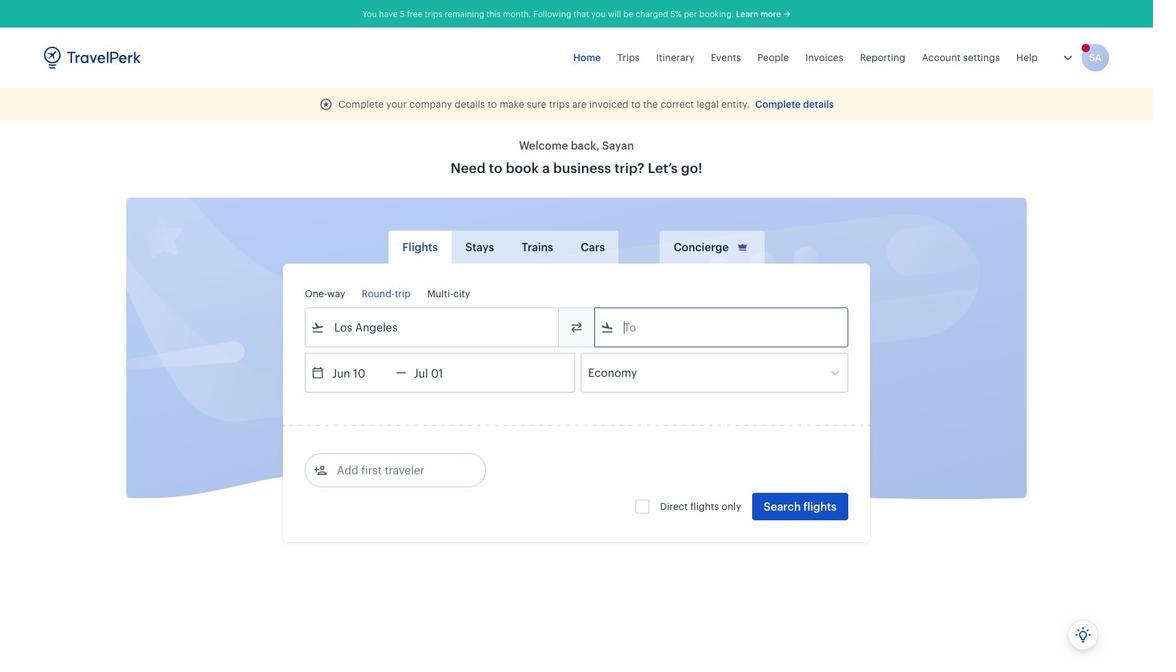Task type: describe. For each thing, give the bounding box(es) containing it.
Return text field
[[406, 354, 478, 392]]

Add first traveler search field
[[328, 459, 470, 481]]



Task type: locate. For each thing, give the bounding box(es) containing it.
Depart text field
[[325, 354, 396, 392]]

From search field
[[325, 317, 540, 339]]

To search field
[[615, 317, 830, 339]]



